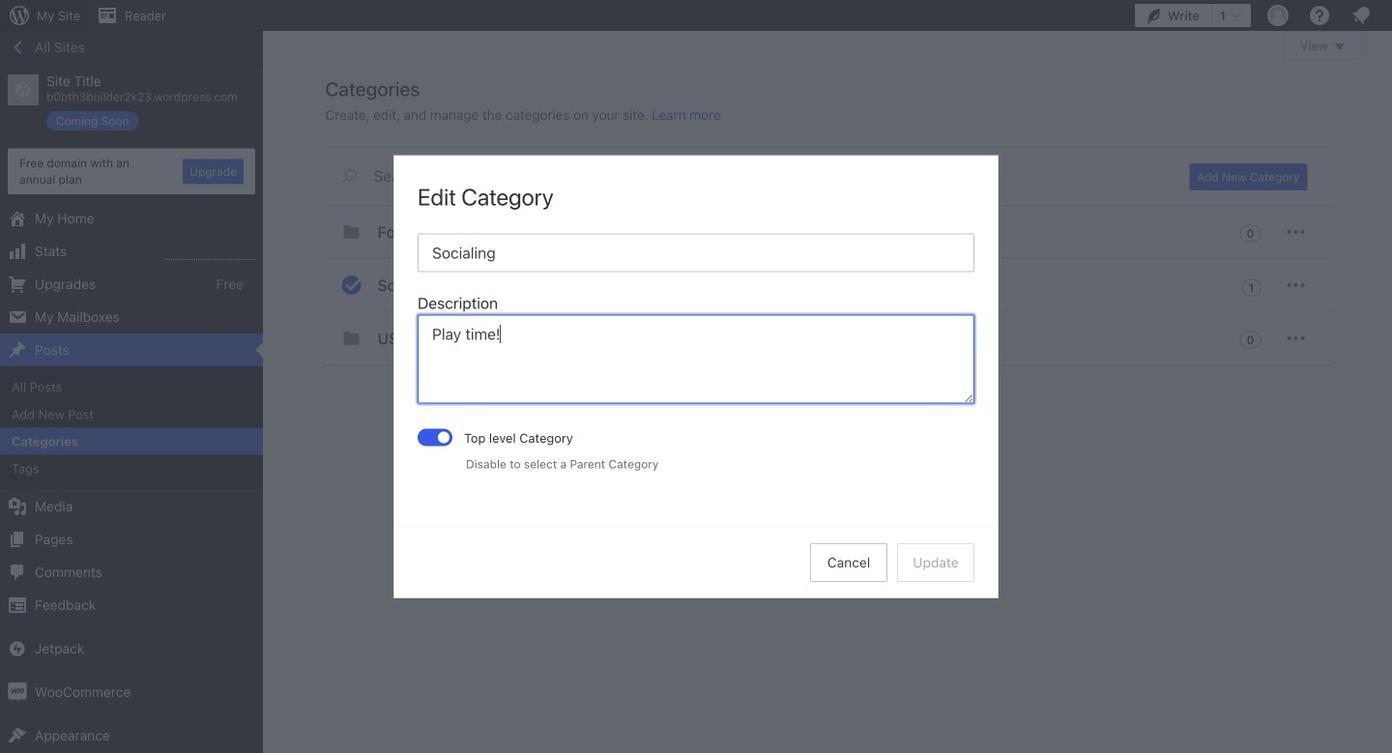 Task type: vqa. For each thing, say whether or not it's contained in the screenshot.
Clear Search icon
no



Task type: describe. For each thing, give the bounding box(es) containing it.
1 list item from the top
[[1384, 99, 1392, 169]]

update your profile, personal settings, and more image
[[1267, 4, 1290, 27]]

img image
[[8, 683, 27, 702]]

toggle menu image
[[1285, 220, 1308, 244]]

3 list item from the top
[[1384, 290, 1392, 381]]

usc image
[[340, 327, 363, 350]]

help image
[[1308, 4, 1332, 27]]

toggle menu image for socialing icon
[[1285, 274, 1308, 297]]

highest hourly views 0 image
[[163, 248, 255, 260]]



Task type: locate. For each thing, give the bounding box(es) containing it.
list item
[[1384, 99, 1392, 169], [1384, 199, 1392, 290], [1384, 290, 1392, 381], [1384, 381, 1392, 452]]

dialog
[[395, 156, 998, 597]]

socialing image
[[340, 274, 363, 297]]

group
[[418, 291, 975, 409]]

2 list item from the top
[[1384, 199, 1392, 290]]

toggle menu image
[[1285, 274, 1308, 297], [1285, 327, 1308, 350]]

New Category Name text field
[[418, 233, 975, 272]]

1 toggle menu image from the top
[[1285, 274, 1308, 297]]

0 vertical spatial toggle menu image
[[1285, 274, 1308, 297]]

main content
[[325, 31, 1362, 366]]

manage your notifications image
[[1350, 4, 1373, 27]]

None text field
[[418, 315, 975, 403]]

folder image
[[340, 220, 363, 244]]

None search field
[[325, 148, 1167, 204]]

toggle menu image for usc icon
[[1285, 327, 1308, 350]]

4 list item from the top
[[1384, 381, 1392, 452]]

1 vertical spatial toggle menu image
[[1285, 327, 1308, 350]]

closed image
[[1335, 44, 1345, 50]]

2 toggle menu image from the top
[[1285, 327, 1308, 350]]

row
[[325, 206, 1331, 366]]



